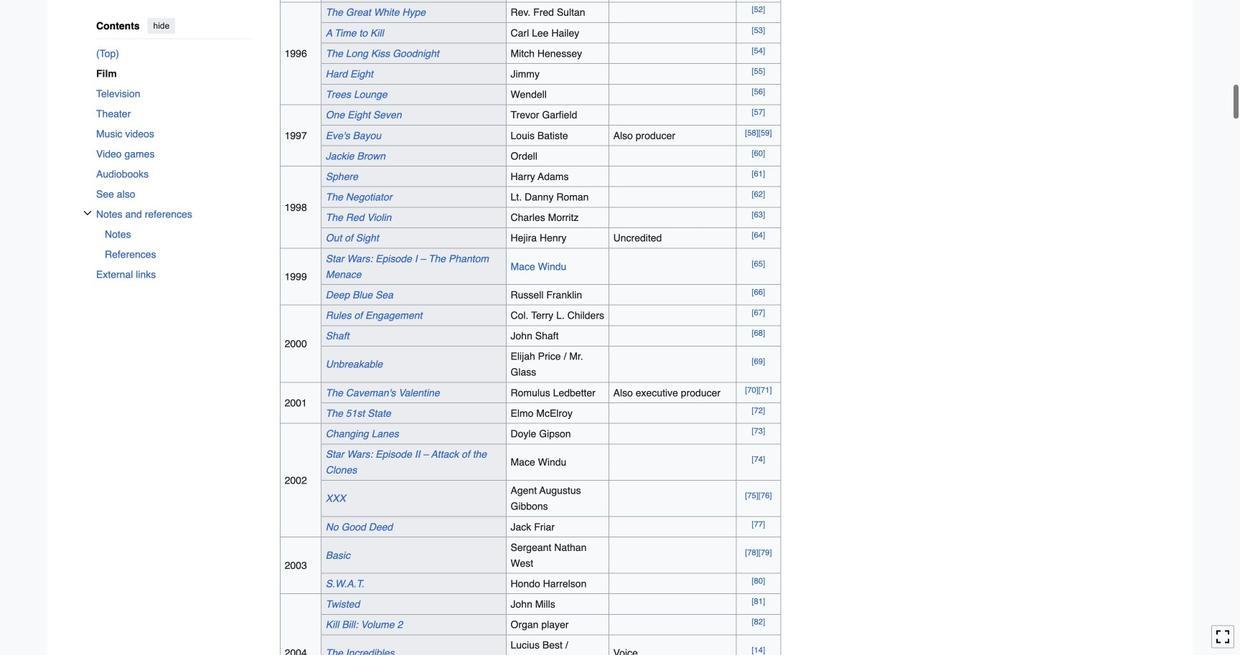 Task type: describe. For each thing, give the bounding box(es) containing it.
x small image
[[83, 209, 92, 217]]

fullscreen image
[[1216, 630, 1230, 644]]



Task type: vqa. For each thing, say whether or not it's contained in the screenshot.
NOTE
no



